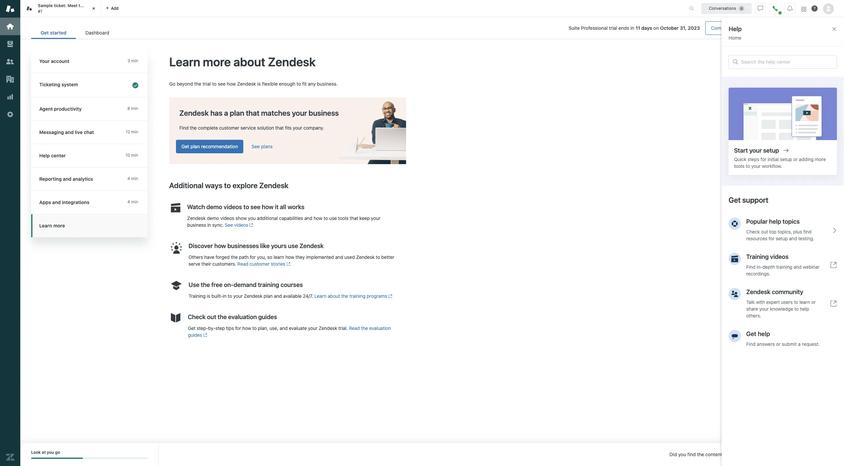 Task type: describe. For each thing, give the bounding box(es) containing it.
10
[[126, 153, 130, 158]]

zendesk inside zendesk demo videos show you additional capabilities and how to use tools that keep your business in sync.
[[187, 215, 206, 221]]

0 horizontal spatial customer
[[219, 125, 239, 131]]

trial inside section
[[609, 25, 618, 31]]

at
[[42, 450, 46, 455]]

step-
[[197, 325, 208, 331]]

ticketing system button
[[31, 73, 146, 97]]

show
[[236, 215, 247, 221]]

0 horizontal spatial you
[[47, 450, 54, 455]]

see videos
[[225, 222, 248, 228]]

min for apps and integrations
[[131, 199, 138, 205]]

learn more about zendesk
[[169, 55, 316, 69]]

on inside section
[[654, 25, 659, 31]]

go beyond the trial to see how zendesk is flexible enough to fit any business.
[[169, 81, 338, 87]]

organizations image
[[6, 75, 15, 84]]

all
[[280, 203, 286, 211]]

how inside zendesk demo videos show you additional capabilities and how to use tools that keep your business in sync.
[[314, 215, 323, 221]]

demand
[[234, 281, 257, 289]]

customers image
[[6, 57, 15, 66]]

training
[[189, 293, 206, 299]]

October 31, 2023 text field
[[661, 25, 700, 31]]

help
[[39, 153, 50, 159]]

2 vertical spatial plan
[[264, 293, 273, 299]]

matches
[[261, 109, 291, 117]]

ticketing
[[39, 82, 60, 87]]

to inside zendesk demo videos show you additional capabilities and how to use tools that keep your business in sync.
[[324, 215, 328, 221]]

zendesk demo videos show you additional capabilities and how to use tools that keep your business in sync.
[[187, 215, 381, 228]]

and inside zendesk demo videos show you additional capabilities and how to use tools that keep your business in sync.
[[305, 215, 313, 221]]

help center
[[39, 153, 66, 159]]

your account heading
[[31, 50, 148, 73]]

zendesk up "find"
[[180, 109, 209, 117]]

zendesk down use the free on-demand training courses
[[244, 293, 263, 299]]

step
[[216, 325, 225, 331]]

reporting image
[[6, 92, 15, 101]]

your account
[[39, 58, 69, 64]]

the inside footer
[[698, 452, 705, 458]]

capabilities
[[279, 215, 303, 221]]

see for see plans
[[252, 144, 260, 149]]

zendesk image
[[6, 453, 15, 462]]

0 horizontal spatial is
[[207, 293, 210, 299]]

get started
[[41, 30, 66, 36]]

0 vertical spatial is
[[257, 81, 261, 87]]

your
[[39, 58, 50, 64]]

works
[[288, 203, 305, 211]]

12
[[126, 129, 130, 134]]

used
[[345, 254, 355, 260]]

min for agent productivity
[[131, 106, 138, 111]]

it
[[275, 203, 279, 211]]

evaluate
[[289, 325, 307, 331]]

min for your account
[[131, 58, 138, 63]]

system
[[62, 82, 78, 87]]

get for get started
[[41, 30, 49, 36]]

center
[[51, 153, 66, 159]]

learn about the training programs link
[[315, 293, 393, 299]]

conversations
[[709, 6, 737, 11]]

content
[[706, 452, 723, 458]]

by-
[[208, 325, 216, 331]]

reporting and analytics
[[39, 176, 93, 182]]

0 vertical spatial that
[[246, 109, 260, 117]]

sample
[[38, 3, 53, 8]]

in inside section
[[631, 25, 635, 31]]

(opens in a new tab) image for like
[[285, 262, 291, 266]]

add button
[[102, 0, 123, 17]]

implemented
[[306, 254, 334, 260]]

ways
[[205, 181, 223, 190]]

zendesk left trial.
[[319, 325, 337, 331]]

programs
[[367, 293, 387, 299]]

1 horizontal spatial plan
[[230, 109, 244, 117]]

plans for see plans
[[261, 144, 273, 149]]

additional
[[169, 181, 204, 190]]

the right "find"
[[190, 125, 197, 131]]

evaluation inside read the evaluation guides
[[369, 325, 391, 331]]

and right apps
[[52, 199, 61, 205]]

agent productivity
[[39, 106, 82, 112]]

3
[[128, 58, 130, 63]]

chat now
[[813, 25, 834, 31]]

2023
[[688, 25, 700, 31]]

chat
[[84, 129, 94, 135]]

courses
[[281, 281, 303, 289]]

chat now button
[[808, 21, 839, 35]]

to inside the "others have forged the path for you, so learn how they implemented and used zendesk to better serve their customers."
[[376, 254, 380, 260]]

see videos link
[[225, 222, 254, 228]]

business.
[[317, 81, 338, 87]]

get step-by-step tips for how to plan, use, and evaluate your zendesk trial.
[[188, 325, 349, 331]]

on inside footer
[[724, 452, 729, 458]]

see plans button
[[252, 144, 273, 150]]

started
[[50, 30, 66, 36]]

compare
[[712, 25, 732, 31]]

your right the fits
[[293, 125, 302, 131]]

progress-bar progress bar
[[31, 458, 148, 459]]

read for guides
[[349, 325, 360, 331]]

section containing suite professional trial ends in
[[124, 21, 797, 35]]

better
[[382, 254, 395, 260]]

tabs tab list
[[20, 0, 683, 17]]

1 horizontal spatial about
[[328, 293, 340, 299]]

free
[[211, 281, 223, 289]]

that inside zendesk demo videos show you additional capabilities and how to use tools that keep your business in sync.
[[350, 215, 358, 221]]

1 horizontal spatial customer
[[250, 261, 270, 267]]

conversations button
[[702, 3, 752, 14]]

zendesk inside the "others have forged the path for you, so learn how they implemented and used zendesk to better serve their customers."
[[356, 254, 375, 260]]

go
[[169, 81, 176, 87]]

1 vertical spatial trial
[[203, 81, 211, 87]]

has
[[211, 109, 223, 117]]

did
[[670, 452, 677, 458]]

main element
[[0, 0, 20, 466]]

forged
[[216, 254, 230, 260]]

(opens in a new tab) image for courses
[[387, 294, 393, 298]]

progress bar image
[[31, 458, 83, 459]]

your down demand
[[233, 293, 243, 299]]

compare plans
[[712, 25, 745, 31]]

and left the available
[[274, 293, 282, 299]]

demo for zendesk
[[207, 215, 219, 221]]

how down learn more about zendesk at the left of the page
[[227, 81, 236, 87]]

to left plan,
[[253, 325, 257, 331]]

yours
[[271, 242, 287, 250]]

find the complete customer service solution that fits your company.
[[180, 125, 324, 131]]

zendesk inside content-title region
[[268, 55, 316, 69]]

0 horizontal spatial training
[[258, 281, 279, 289]]

others have forged the path for you, so learn how they implemented and used zendesk to better serve their customers.
[[189, 254, 395, 267]]

meet
[[68, 3, 78, 8]]

suite
[[569, 25, 580, 31]]

2 horizontal spatial you
[[679, 452, 687, 458]]

days
[[642, 25, 653, 31]]

you,
[[257, 254, 266, 260]]

4 min for integrations
[[128, 199, 138, 205]]

ends
[[619, 25, 630, 31]]

learn about the training programs
[[315, 293, 387, 299]]

agent
[[39, 106, 53, 112]]

learn for learn more about zendesk
[[169, 55, 200, 69]]

4 for reporting and analytics
[[128, 176, 130, 181]]

find
[[688, 452, 696, 458]]

go
[[55, 450, 60, 455]]

1 horizontal spatial in
[[223, 293, 227, 299]]

the inside the sample ticket: meet the ticket #1
[[79, 3, 85, 8]]

additional
[[257, 215, 278, 221]]

views image
[[6, 40, 15, 48]]

learn more
[[39, 223, 65, 229]]

now
[[825, 25, 834, 31]]

have
[[204, 254, 214, 260]]

read customer stories link
[[238, 261, 291, 267]]

about inside content-title region
[[234, 55, 266, 69]]

messaging and live chat
[[39, 129, 94, 135]]

to right the ways
[[224, 181, 231, 190]]

0 vertical spatial see
[[218, 81, 226, 87]]

trial.
[[339, 325, 348, 331]]

tab containing sample ticket: meet the ticket
[[20, 0, 102, 17]]

4 min for analytics
[[128, 176, 138, 181]]



Task type: locate. For each thing, give the bounding box(es) containing it.
0 vertical spatial 4
[[128, 176, 130, 181]]

how inside the "others have forged the path for you, so learn how they implemented and used zendesk to better serve their customers."
[[286, 254, 294, 260]]

to left better
[[376, 254, 380, 260]]

your up company.
[[292, 109, 307, 117]]

videos for show
[[220, 215, 234, 221]]

explore
[[233, 181, 258, 190]]

on right days
[[654, 25, 659, 31]]

solution
[[257, 125, 274, 131]]

on-
[[224, 281, 234, 289]]

plan,
[[258, 325, 268, 331]]

0 vertical spatial for
[[250, 254, 256, 260]]

4
[[128, 176, 130, 181], [128, 199, 130, 205]]

use
[[329, 215, 337, 221], [288, 242, 298, 250]]

the right meet
[[79, 3, 85, 8]]

1 vertical spatial in
[[207, 222, 211, 228]]

1 vertical spatial training
[[350, 293, 366, 299]]

get inside tab list
[[41, 30, 49, 36]]

2 vertical spatial learn
[[315, 293, 327, 299]]

demo
[[207, 203, 222, 211], [207, 215, 219, 221]]

watch
[[187, 203, 205, 211]]

2 horizontal spatial in
[[631, 25, 635, 31]]

businesses
[[228, 242, 259, 250]]

is left flexible
[[257, 81, 261, 87]]

demo for watch
[[207, 203, 222, 211]]

the left path
[[231, 254, 238, 260]]

to down the on-
[[228, 293, 232, 299]]

2 vertical spatial videos
[[234, 222, 248, 228]]

(opens in a new tab) image inside learn about the training programs link
[[387, 294, 393, 298]]

(opens in a new tab) image inside see videos "link"
[[248, 223, 254, 227]]

you right did
[[679, 452, 687, 458]]

0 vertical spatial guides
[[258, 314, 277, 321]]

you right "at"
[[47, 450, 54, 455]]

read down path
[[238, 261, 248, 267]]

1 vertical spatial use
[[288, 242, 298, 250]]

1 vertical spatial guides
[[188, 332, 202, 338]]

business inside zendesk demo videos show you additional capabilities and how to use tools that keep your business in sync.
[[187, 222, 206, 228]]

use,
[[270, 325, 279, 331]]

the right the 'beyond'
[[194, 81, 201, 87]]

0 vertical spatial evaluation
[[228, 314, 257, 321]]

this
[[731, 452, 739, 458]]

plan inside 'button'
[[191, 144, 200, 149]]

to up show in the left top of the page
[[244, 203, 249, 211]]

section
[[124, 21, 797, 35]]

use
[[189, 281, 200, 289]]

zendesk
[[268, 55, 316, 69], [237, 81, 256, 87], [180, 109, 209, 117], [259, 181, 289, 190], [187, 215, 206, 221], [300, 242, 324, 250], [356, 254, 375, 260], [244, 293, 263, 299], [319, 325, 337, 331]]

how left the they
[[286, 254, 294, 260]]

8 min
[[128, 106, 138, 111]]

about right 24/7. at bottom
[[328, 293, 340, 299]]

is left built- at the left of the page
[[207, 293, 210, 299]]

1 vertical spatial get
[[182, 144, 189, 149]]

0 vertical spatial trial
[[609, 25, 618, 31]]

evaluation
[[228, 314, 257, 321], [369, 325, 391, 331]]

0 vertical spatial plan
[[230, 109, 244, 117]]

they
[[296, 254, 305, 260]]

0 horizontal spatial business
[[187, 222, 206, 228]]

use inside zendesk demo videos show you additional capabilities and how to use tools that keep your business in sync.
[[329, 215, 337, 221]]

1 horizontal spatial learn
[[169, 55, 200, 69]]

0 horizontal spatial use
[[288, 242, 298, 250]]

1 horizontal spatial evaluation
[[369, 325, 391, 331]]

1 vertical spatial 4
[[128, 199, 130, 205]]

get
[[41, 30, 49, 36], [182, 144, 189, 149], [188, 325, 196, 331]]

text image
[[339, 101, 406, 164]]

1 horizontal spatial training
[[350, 293, 366, 299]]

enough
[[279, 81, 296, 87]]

1 horizontal spatial guides
[[258, 314, 277, 321]]

more inside dropdown button
[[53, 223, 65, 229]]

read
[[238, 261, 248, 267], [349, 325, 360, 331]]

read right trial.
[[349, 325, 360, 331]]

get down "find"
[[182, 144, 189, 149]]

#1
[[38, 9, 42, 14]]

see inside button
[[252, 144, 260, 149]]

(opens in a new tab) image for evaluation
[[202, 333, 208, 337]]

6 min from the top
[[131, 199, 138, 205]]

plans for compare plans
[[733, 25, 745, 31]]

business down watch
[[187, 222, 206, 228]]

1 vertical spatial business
[[187, 222, 206, 228]]

0 vertical spatial training
[[258, 281, 279, 289]]

0 vertical spatial customer
[[219, 125, 239, 131]]

learn for learn more
[[39, 223, 52, 229]]

you right show in the left top of the page
[[248, 215, 256, 221]]

1 horizontal spatial trial
[[609, 25, 618, 31]]

training is built-in to your zendesk plan and available 24/7.
[[189, 293, 315, 299]]

0 vertical spatial read
[[238, 261, 248, 267]]

how up forged
[[214, 242, 226, 250]]

plans down solution
[[261, 144, 273, 149]]

1 horizontal spatial that
[[275, 125, 284, 131]]

and
[[65, 129, 74, 135], [63, 176, 71, 182], [52, 199, 61, 205], [305, 215, 313, 221], [335, 254, 343, 260], [274, 293, 282, 299], [280, 325, 288, 331]]

the right trial.
[[361, 325, 368, 331]]

videos down show in the left top of the page
[[234, 222, 248, 228]]

1 vertical spatial customer
[[250, 261, 270, 267]]

the inside read the evaluation guides
[[361, 325, 368, 331]]

in left 11
[[631, 25, 635, 31]]

apps and integrations
[[39, 199, 89, 205]]

1 vertical spatial (opens in a new tab) image
[[202, 333, 208, 337]]

0 horizontal spatial learn
[[39, 223, 52, 229]]

read inside read the evaluation guides
[[349, 325, 360, 331]]

0 vertical spatial use
[[329, 215, 337, 221]]

read the evaluation guides
[[188, 325, 391, 338]]

2 min from the top
[[131, 106, 138, 111]]

zendesk support image
[[6, 4, 15, 13]]

training up training is built-in to your zendesk plan and available 24/7.
[[258, 281, 279, 289]]

(opens in a new tab) image for it
[[248, 223, 254, 227]]

that up "find the complete customer service solution that fits your company."
[[246, 109, 260, 117]]

for for evaluation
[[235, 325, 241, 331]]

2 4 min from the top
[[128, 199, 138, 205]]

watch demo videos to see how it all works
[[187, 203, 305, 211]]

1 horizontal spatial more
[[203, 55, 231, 69]]

1 vertical spatial videos
[[220, 215, 234, 221]]

see down "find the complete customer service solution that fits your company."
[[252, 144, 260, 149]]

guides up get step-by-step tips for how to plan, use, and evaluate your zendesk trial.
[[258, 314, 277, 321]]

see up additional
[[251, 203, 261, 211]]

1 4 min from the top
[[128, 176, 138, 181]]

1 horizontal spatial (opens in a new tab) image
[[285, 262, 291, 266]]

recommendation
[[201, 144, 238, 149]]

look
[[31, 450, 41, 455]]

you inside zendesk demo videos show you additional capabilities and how to use tools that keep your business in sync.
[[248, 215, 256, 221]]

demo up 'sync.'
[[207, 215, 219, 221]]

1 vertical spatial (opens in a new tab) image
[[387, 294, 393, 298]]

and left used
[[335, 254, 343, 260]]

discover how businesses like yours use zendesk
[[189, 242, 324, 250]]

for right tips
[[235, 325, 241, 331]]

learn for learn about the training programs
[[315, 293, 327, 299]]

1 vertical spatial see
[[251, 203, 261, 211]]

for for like
[[250, 254, 256, 260]]

professional
[[581, 25, 608, 31]]

min inside your account heading
[[131, 58, 138, 63]]

account
[[51, 58, 69, 64]]

how left tools
[[314, 215, 323, 221]]

1 horizontal spatial is
[[257, 81, 261, 87]]

0 vertical spatial get
[[41, 30, 49, 36]]

training left "programs"
[[350, 293, 366, 299]]

the right out
[[218, 314, 227, 321]]

videos up see videos
[[220, 215, 234, 221]]

to left fit
[[297, 81, 301, 87]]

0 horizontal spatial evaluation
[[228, 314, 257, 321]]

1 vertical spatial plans
[[261, 144, 273, 149]]

to left tools
[[324, 215, 328, 221]]

2 horizontal spatial that
[[350, 215, 358, 221]]

0 horizontal spatial that
[[246, 109, 260, 117]]

see right 'sync.'
[[225, 222, 233, 228]]

(opens in a new tab) image inside read the evaluation guides "link"
[[202, 333, 208, 337]]

24/7.
[[303, 293, 313, 299]]

integrations
[[62, 199, 89, 205]]

suite professional trial ends in 11 days on october 31, 2023
[[569, 25, 700, 31]]

demo right watch
[[207, 203, 222, 211]]

and down works
[[305, 215, 313, 221]]

service
[[241, 125, 256, 131]]

get for get plan recommendation
[[182, 144, 189, 149]]

the
[[79, 3, 85, 8], [194, 81, 201, 87], [190, 125, 197, 131], [231, 254, 238, 260], [201, 281, 210, 289], [341, 293, 348, 299], [218, 314, 227, 321], [361, 325, 368, 331], [698, 452, 705, 458]]

get started image
[[6, 22, 15, 31]]

demo inside zendesk demo videos show you additional capabilities and how to use tools that keep your business in sync.
[[207, 215, 219, 221]]

0 vertical spatial about
[[234, 55, 266, 69]]

evaluation up tips
[[228, 314, 257, 321]]

plans inside compare plans button
[[733, 25, 745, 31]]

1 vertical spatial that
[[275, 125, 284, 131]]

others
[[189, 254, 203, 260]]

close image
[[90, 5, 97, 12]]

more for learn more
[[53, 223, 65, 229]]

1 horizontal spatial see
[[251, 203, 261, 211]]

use up the they
[[288, 242, 298, 250]]

in down the on-
[[223, 293, 227, 299]]

0 horizontal spatial trial
[[203, 81, 211, 87]]

built-
[[212, 293, 223, 299]]

that
[[246, 109, 260, 117], [275, 125, 284, 131], [350, 215, 358, 221]]

zendesk has a plan that matches your business
[[180, 109, 339, 117]]

2 vertical spatial get
[[188, 325, 196, 331]]

1 horizontal spatial see
[[252, 144, 260, 149]]

2 horizontal spatial learn
[[315, 293, 327, 299]]

trial right the 'beyond'
[[203, 81, 211, 87]]

min for reporting and analytics
[[131, 176, 138, 181]]

on
[[654, 25, 659, 31], [724, 452, 729, 458]]

1 horizontal spatial plans
[[733, 25, 745, 31]]

did you find the content on this page helpful? footer
[[20, 443, 845, 466]]

about
[[234, 55, 266, 69], [328, 293, 340, 299]]

(opens in a new tab) image
[[285, 262, 291, 266], [202, 333, 208, 337]]

guides
[[258, 314, 277, 321], [188, 332, 202, 338]]

0 horizontal spatial (opens in a new tab) image
[[248, 223, 254, 227]]

business
[[309, 109, 339, 117], [187, 222, 206, 228]]

and right 'use,'
[[280, 325, 288, 331]]

0 vertical spatial (opens in a new tab) image
[[248, 223, 254, 227]]

about up go beyond the trial to see how zendesk is flexible enough to fit any business.
[[234, 55, 266, 69]]

1 vertical spatial for
[[235, 325, 241, 331]]

1 horizontal spatial you
[[248, 215, 256, 221]]

(opens in a new tab) image
[[248, 223, 254, 227], [387, 294, 393, 298]]

tab list
[[31, 26, 119, 39]]

get help image
[[812, 5, 818, 12]]

helpful?
[[752, 452, 769, 458]]

live
[[75, 129, 83, 135]]

zendesk down watch
[[187, 215, 206, 221]]

discover
[[189, 242, 213, 250]]

in left 'sync.'
[[207, 222, 211, 228]]

use left tools
[[329, 215, 337, 221]]

on left 'this'
[[724, 452, 729, 458]]

10 min
[[126, 153, 138, 158]]

is
[[257, 81, 261, 87], [207, 293, 210, 299]]

and inside the "others have forged the path for you, so learn how they implemented and used zendesk to better serve their customers."
[[335, 254, 343, 260]]

0 horizontal spatial guides
[[188, 332, 202, 338]]

plan right a
[[230, 109, 244, 117]]

1 vertical spatial about
[[328, 293, 340, 299]]

plan down complete
[[191, 144, 200, 149]]

your inside zendesk demo videos show you additional capabilities and how to use tools that keep your business in sync.
[[371, 215, 381, 221]]

zendesk right used
[[356, 254, 375, 260]]

0 horizontal spatial for
[[235, 325, 241, 331]]

content-title region
[[169, 54, 406, 70]]

videos for to
[[224, 203, 242, 211]]

0 horizontal spatial see
[[225, 222, 233, 228]]

zendesk down learn more about zendesk at the left of the page
[[237, 81, 256, 87]]

notifications image
[[788, 6, 793, 11]]

0 horizontal spatial about
[[234, 55, 266, 69]]

plans inside the see plans button
[[261, 144, 273, 149]]

0 vertical spatial business
[[309, 109, 339, 117]]

tips
[[226, 325, 234, 331]]

tab
[[20, 0, 102, 17]]

customer down you,
[[250, 261, 270, 267]]

min for messaging and live chat
[[131, 129, 138, 134]]

chat
[[813, 25, 824, 31]]

read the evaluation guides link
[[188, 325, 391, 338]]

1 4 from the top
[[128, 176, 130, 181]]

1 vertical spatial evaluation
[[369, 325, 391, 331]]

you
[[248, 215, 256, 221], [47, 450, 54, 455], [679, 452, 687, 458]]

sync.
[[212, 222, 224, 228]]

fits
[[285, 125, 292, 131]]

learn more button
[[31, 214, 146, 233]]

get left step-
[[188, 325, 196, 331]]

tools
[[338, 215, 349, 221]]

1 horizontal spatial use
[[329, 215, 337, 221]]

0 vertical spatial learn
[[169, 55, 200, 69]]

zendesk products image
[[802, 7, 807, 11]]

how left plan,
[[242, 325, 251, 331]]

11
[[636, 25, 641, 31]]

min for help center
[[131, 153, 138, 158]]

see up a
[[218, 81, 226, 87]]

for
[[250, 254, 256, 260], [235, 325, 241, 331]]

1 horizontal spatial (opens in a new tab) image
[[387, 294, 393, 298]]

to up has
[[212, 81, 217, 87]]

0 vertical spatial more
[[203, 55, 231, 69]]

october
[[661, 25, 679, 31]]

1 horizontal spatial for
[[250, 254, 256, 260]]

(opens in a new tab) image inside read customer stories link
[[285, 262, 291, 266]]

trial left "ends"
[[609, 25, 618, 31]]

0 vertical spatial on
[[654, 25, 659, 31]]

plans right compare
[[733, 25, 745, 31]]

12 min
[[126, 129, 138, 134]]

0 horizontal spatial plans
[[261, 144, 273, 149]]

the up trial.
[[341, 293, 348, 299]]

admin image
[[6, 110, 15, 119]]

learn inside dropdown button
[[39, 223, 52, 229]]

for left you,
[[250, 254, 256, 260]]

0 vertical spatial in
[[631, 25, 635, 31]]

4 min
[[128, 176, 138, 181], [128, 199, 138, 205]]

get left "started"
[[41, 30, 49, 36]]

1 vertical spatial 4 min
[[128, 199, 138, 205]]

0 vertical spatial 4 min
[[128, 176, 138, 181]]

apps
[[39, 199, 51, 205]]

0 horizontal spatial in
[[207, 222, 211, 228]]

zendesk up it
[[259, 181, 289, 190]]

additional ways to explore zendesk
[[169, 181, 289, 190]]

1 vertical spatial see
[[225, 222, 233, 228]]

1 vertical spatial read
[[349, 325, 360, 331]]

your right evaluate
[[308, 325, 318, 331]]

plan left the available
[[264, 293, 273, 299]]

1 vertical spatial on
[[724, 452, 729, 458]]

dashboard tab
[[76, 26, 119, 39]]

look at you go
[[31, 450, 60, 455]]

more for learn more about zendesk
[[203, 55, 231, 69]]

5 min from the top
[[131, 176, 138, 181]]

that left the fits
[[275, 125, 284, 131]]

in inside zendesk demo videos show you additional capabilities and how to use tools that keep your business in sync.
[[207, 222, 211, 228]]

0 vertical spatial videos
[[224, 203, 242, 211]]

and left analytics
[[63, 176, 71, 182]]

sample ticket: meet the ticket #1
[[38, 3, 98, 14]]

that left keep
[[350, 215, 358, 221]]

get for get step-by-step tips for how to plan, use, and evaluate your zendesk trial.
[[188, 325, 196, 331]]

zendesk up enough
[[268, 55, 316, 69]]

your right keep
[[371, 215, 381, 221]]

business up company.
[[309, 109, 339, 117]]

1 horizontal spatial business
[[309, 109, 339, 117]]

0 horizontal spatial more
[[53, 223, 65, 229]]

and left live
[[65, 129, 74, 135]]

the inside the "others have forged the path for you, so learn how they implemented and used zendesk to better serve their customers."
[[231, 254, 238, 260]]

learn inside content-title region
[[169, 55, 200, 69]]

zendesk up implemented at bottom left
[[300, 242, 324, 250]]

0 horizontal spatial read
[[238, 261, 248, 267]]

guides down step-
[[188, 332, 202, 338]]

fit
[[303, 81, 307, 87]]

company.
[[304, 125, 324, 131]]

read for yours
[[238, 261, 248, 267]]

2 vertical spatial in
[[223, 293, 227, 299]]

0 horizontal spatial (opens in a new tab) image
[[202, 333, 208, 337]]

3 min from the top
[[131, 129, 138, 134]]

1 vertical spatial is
[[207, 293, 210, 299]]

2 4 from the top
[[128, 199, 130, 205]]

videos up show in the left top of the page
[[224, 203, 242, 211]]

4 min from the top
[[131, 153, 138, 158]]

the right use
[[201, 281, 210, 289]]

customer down a
[[219, 125, 239, 131]]

0 horizontal spatial see
[[218, 81, 226, 87]]

0 vertical spatial plans
[[733, 25, 745, 31]]

customers.
[[212, 261, 236, 267]]

more inside content-title region
[[203, 55, 231, 69]]

3 min
[[128, 58, 138, 63]]

to
[[212, 81, 217, 87], [297, 81, 301, 87], [224, 181, 231, 190], [244, 203, 249, 211], [324, 215, 328, 221], [376, 254, 380, 260], [228, 293, 232, 299], [253, 325, 257, 331]]

your
[[292, 109, 307, 117], [293, 125, 302, 131], [371, 215, 381, 221], [233, 293, 243, 299], [308, 325, 318, 331]]

learn right 24/7. at bottom
[[315, 293, 327, 299]]

0 vertical spatial (opens in a new tab) image
[[285, 262, 291, 266]]

did you find the content on this page helpful?
[[670, 452, 769, 458]]

how left it
[[262, 203, 274, 211]]

tab list containing get started
[[31, 26, 119, 39]]

evaluation down "programs"
[[369, 325, 391, 331]]

read customer stories
[[238, 261, 285, 267]]

see for see videos
[[225, 222, 233, 228]]

0 horizontal spatial plan
[[191, 144, 200, 149]]

1 vertical spatial plan
[[191, 144, 200, 149]]

learn down apps
[[39, 223, 52, 229]]

learn
[[274, 254, 284, 260]]

videos inside zendesk demo videos show you additional capabilities and how to use tools that keep your business in sync.
[[220, 215, 234, 221]]

beyond
[[177, 81, 193, 87]]

1 min from the top
[[131, 58, 138, 63]]

for inside the "others have forged the path for you, so learn how they implemented and used zendesk to better serve their customers."
[[250, 254, 256, 260]]

4 for apps and integrations
[[128, 199, 130, 205]]

1 vertical spatial learn
[[39, 223, 52, 229]]

ticket
[[86, 3, 98, 8]]

find
[[180, 125, 189, 131]]

the right find
[[698, 452, 705, 458]]

guides inside read the evaluation guides
[[188, 332, 202, 338]]

button displays agent's chat status as invisible. image
[[758, 6, 764, 11]]

learn up the 'beyond'
[[169, 55, 200, 69]]

get inside 'button'
[[182, 144, 189, 149]]

1 vertical spatial demo
[[207, 215, 219, 221]]



Task type: vqa. For each thing, say whether or not it's contained in the screenshot.
the leftmost user is an agent icon
no



